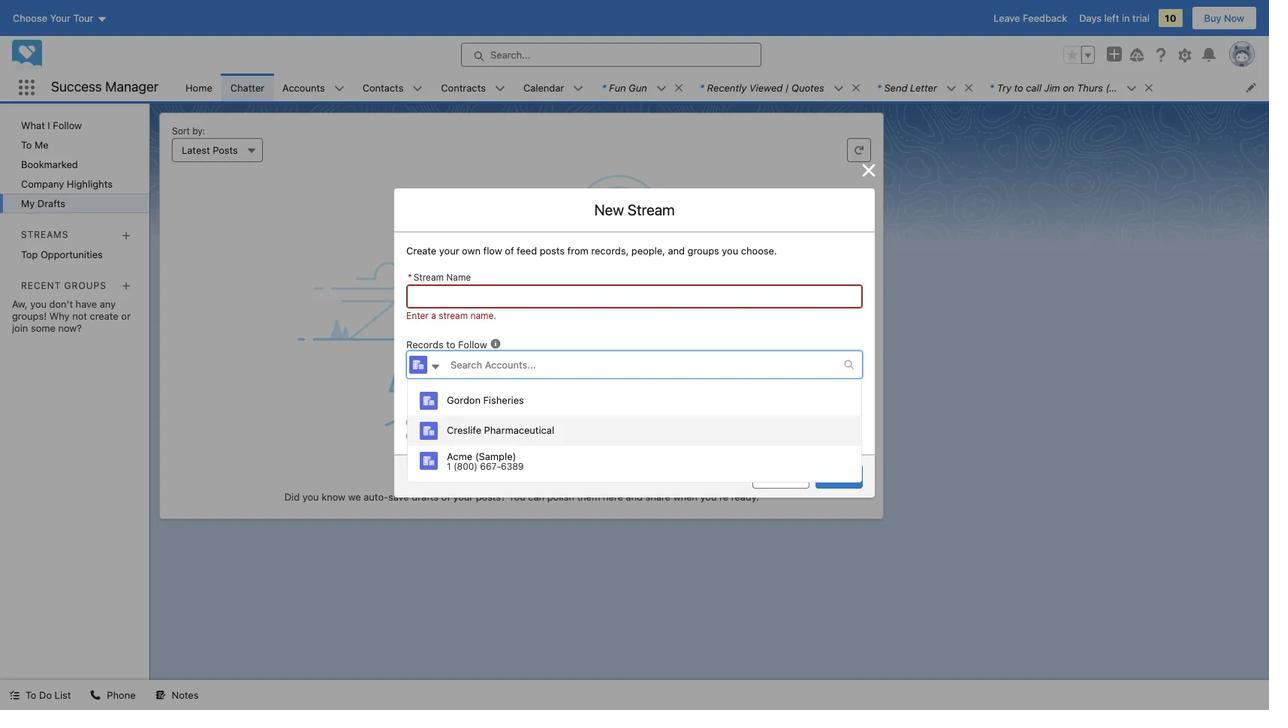 Task type: vqa. For each thing, say whether or not it's contained in the screenshot.
the leftmost 10/24/2023
no



Task type: locate. For each thing, give the bounding box(es) containing it.
you right "groups"
[[722, 245, 738, 257]]

top opportunities link
[[0, 244, 149, 264]]

* for * fun gun
[[602, 81, 606, 93]]

calendar list item
[[514, 74, 593, 101]]

can
[[528, 491, 545, 503]]

1 horizontal spatial and
[[668, 245, 685, 257]]

what
[[21, 119, 45, 131]]

gordon
[[447, 395, 481, 407]]

account image
[[420, 392, 438, 410], [420, 422, 438, 440]]

of right drafts at the bottom of the page
[[441, 491, 450, 503]]

we
[[348, 491, 361, 503]]

choose.
[[741, 245, 777, 257]]

* left recently
[[700, 81, 704, 93]]

text default image left send
[[851, 82, 861, 93]]

me down i at left
[[35, 139, 49, 151]]

bookmarked link
[[0, 155, 149, 174]]

to down what
[[21, 139, 32, 151]]

1 vertical spatial to
[[446, 338, 455, 351]]

creslife pharmaceutical link
[[408, 416, 861, 446]]

phone button
[[81, 680, 145, 710]]

and
[[668, 245, 685, 257], [626, 491, 643, 503]]

0 vertical spatial stream
[[628, 201, 675, 218]]

text default image left notes
[[155, 690, 166, 701]]

* for * stream name
[[408, 272, 412, 283]]

sort by:
[[172, 125, 205, 137]]

and inside check this out! status
[[626, 491, 643, 503]]

and left "groups"
[[668, 245, 685, 257]]

contracts list item
[[432, 74, 514, 101]]

notes
[[172, 689, 199, 701]]

you
[[509, 491, 526, 503]]

account image up every
[[420, 392, 438, 410]]

* left try
[[990, 81, 994, 93]]

fisheries
[[483, 395, 524, 407]]

1 horizontal spatial to
[[1014, 81, 1023, 93]]

list item
[[593, 74, 691, 101], [691, 74, 868, 101], [868, 74, 981, 101], [981, 74, 1161, 101]]

not
[[72, 310, 87, 322]]

now
[[1224, 12, 1244, 24]]

0 horizontal spatial to
[[446, 338, 455, 351]]

0 vertical spatial (sample)
[[1106, 81, 1147, 93]]

follow down name.
[[458, 338, 487, 351]]

recent groups link
[[21, 280, 106, 291]]

buy now button
[[1191, 6, 1257, 30]]

to right records
[[446, 338, 455, 351]]

0 vertical spatial of
[[505, 245, 514, 257]]

opportunities
[[40, 248, 103, 260]]

(sample)
[[1106, 81, 1147, 93], [475, 451, 516, 463]]

save button
[[815, 465, 863, 489]]

4 list item from the left
[[981, 74, 1161, 101]]

0 horizontal spatial you
[[30, 298, 47, 310]]

stream for new stream
[[628, 201, 675, 218]]

jim
[[1044, 81, 1060, 93]]

in
[[1122, 12, 1130, 24]]

check this out!
[[472, 464, 571, 481]]

1 vertical spatial to
[[26, 689, 36, 701]]

* for * try to call jim on thurs (sample)
[[990, 81, 994, 93]]

don't
[[49, 298, 73, 310]]

calendar link
[[514, 74, 573, 101]]

* for * send letter
[[877, 81, 881, 93]]

them
[[577, 491, 600, 503]]

follow
[[53, 119, 82, 131], [458, 338, 487, 351]]

1 vertical spatial me
[[436, 404, 450, 416]]

* left fun at the top left of page
[[602, 81, 606, 93]]

sort
[[172, 125, 190, 137]]

0 vertical spatial to
[[1014, 81, 1023, 93]]

list containing home
[[177, 74, 1269, 101]]

text default image left "phone"
[[90, 690, 101, 701]]

by:
[[192, 125, 205, 137]]

to left do
[[26, 689, 36, 701]]

1 vertical spatial account image
[[420, 422, 438, 440]]

1 vertical spatial and
[[626, 491, 643, 503]]

1 horizontal spatial stream
[[628, 201, 675, 218]]

1 vertical spatial stream
[[414, 272, 444, 283]]

know
[[322, 491, 345, 503]]

1 horizontal spatial you
[[302, 491, 319, 503]]

text default image
[[673, 82, 684, 93], [1144, 82, 1154, 93], [844, 360, 855, 370], [430, 362, 441, 372], [9, 690, 20, 701]]

Records to Follow text field
[[442, 352, 844, 379]]

you right "did"
[[302, 491, 319, 503]]

1 vertical spatial of
[[441, 491, 450, 503]]

groups!
[[12, 310, 47, 322]]

1 vertical spatial (sample)
[[475, 451, 516, 463]]

you inside aw, you don't have any groups!
[[30, 298, 47, 310]]

from
[[567, 245, 589, 257]]

to
[[21, 139, 32, 151], [26, 689, 36, 701]]

and right here
[[626, 491, 643, 503]]

on
[[1063, 81, 1074, 93]]

* for * recently viewed | quotes
[[700, 81, 704, 93]]

accounts list item
[[273, 74, 354, 101]]

notify
[[406, 404, 434, 416]]

you
[[722, 245, 738, 257], [30, 298, 47, 310], [302, 491, 319, 503]]

1 vertical spatial your
[[453, 491, 473, 503]]

enter
[[406, 310, 429, 321]]

2 list item from the left
[[691, 74, 868, 101]]

follow inside what i follow to me bookmarked company highlights my drafts
[[53, 119, 82, 131]]

your left own
[[439, 245, 459, 257]]

2 horizontal spatial you
[[722, 245, 738, 257]]

* recently viewed | quotes
[[700, 81, 824, 93]]

contracts link
[[432, 74, 495, 101]]

(sample) right thurs
[[1106, 81, 1147, 93]]

0 horizontal spatial (sample)
[[475, 451, 516, 463]]

0 vertical spatial me
[[35, 139, 49, 151]]

did you know we auto-save drafts of your posts? you can polish them here and share when you're ready.
[[284, 491, 759, 503]]

create your own flow of feed posts from records, people, and groups you choose.
[[406, 245, 777, 257]]

0 horizontal spatial me
[[35, 139, 49, 151]]

me inside what i follow to me bookmarked company highlights my drafts
[[35, 139, 49, 151]]

you inside check this out! status
[[302, 491, 319, 503]]

to right try
[[1014, 81, 1023, 93]]

follow for to
[[458, 338, 487, 351]]

1 vertical spatial follow
[[458, 338, 487, 351]]

2 account image from the top
[[420, 422, 438, 440]]

0 vertical spatial account image
[[420, 392, 438, 410]]

1 account image from the top
[[420, 392, 438, 410]]

667-
[[480, 461, 501, 472]]

account image inside gordon fisheries link
[[420, 392, 438, 410]]

|
[[785, 81, 789, 93]]

text default image
[[851, 82, 861, 93], [963, 82, 974, 93], [490, 339, 501, 349], [90, 690, 101, 701], [155, 690, 166, 701]]

follow right i at left
[[53, 119, 82, 131]]

0 horizontal spatial stream
[[414, 272, 444, 283]]

0 horizontal spatial and
[[626, 491, 643, 503]]

* down create
[[408, 272, 412, 283]]

of right flow
[[505, 245, 514, 257]]

(sample) inside acme (sample) 1 (800) 667-6389
[[475, 451, 516, 463]]

to
[[1014, 81, 1023, 93], [446, 338, 455, 351]]

(sample) up check
[[475, 451, 516, 463]]

try
[[997, 81, 1012, 93]]

my drafts link
[[0, 194, 149, 213]]

out!
[[545, 464, 571, 481]]

people,
[[631, 245, 665, 257]]

account image inside creslife pharmaceutical link
[[420, 422, 438, 440]]

days
[[1079, 12, 1102, 24]]

1 horizontal spatial follow
[[458, 338, 487, 351]]

2 vertical spatial you
[[302, 491, 319, 503]]

some
[[31, 322, 55, 334]]

success manager
[[51, 79, 159, 95]]

0 vertical spatial follow
[[53, 119, 82, 131]]

your left posts?
[[453, 491, 473, 503]]

me up every post at the left bottom of page
[[436, 404, 450, 416]]

stream up the people,
[[628, 201, 675, 218]]

group
[[1063, 46, 1095, 64]]

creslife
[[447, 425, 481, 437]]

of
[[505, 245, 514, 257], [441, 491, 450, 503]]

* left send
[[877, 81, 881, 93]]

streams link
[[21, 229, 69, 241]]

recently
[[707, 81, 747, 93]]

account image down notify me
[[420, 422, 438, 440]]

1 horizontal spatial (sample)
[[1106, 81, 1147, 93]]

success
[[51, 79, 102, 95]]

0 vertical spatial to
[[21, 139, 32, 151]]

0 horizontal spatial of
[[441, 491, 450, 503]]

do
[[39, 689, 52, 701]]

1 vertical spatial you
[[30, 298, 47, 310]]

now?
[[58, 322, 82, 334]]

letter
[[910, 81, 937, 93]]

0 horizontal spatial follow
[[53, 119, 82, 131]]

you right aw,
[[30, 298, 47, 310]]

list
[[177, 74, 1269, 101]]

stream down create
[[414, 272, 444, 283]]

None text field
[[406, 285, 863, 309]]

drafts
[[412, 491, 439, 503]]



Task type: describe. For each thing, give the bounding box(es) containing it.
list
[[55, 689, 71, 701]]

manager
[[105, 79, 159, 95]]

have
[[76, 298, 97, 310]]

every
[[424, 417, 450, 429]]

to inside button
[[26, 689, 36, 701]]

your inside check this out! status
[[453, 491, 473, 503]]

text default image inside 'to do list' button
[[9, 690, 20, 701]]

text default image down name.
[[490, 339, 501, 349]]

stream for * stream name
[[414, 272, 444, 283]]

enter a stream name. alert
[[406, 310, 863, 321]]

records,
[[591, 245, 629, 257]]

feedback
[[1023, 12, 1067, 24]]

you for did you know we auto-save drafts of your posts? you can polish them here and share when you're ready.
[[302, 491, 319, 503]]

name.
[[470, 310, 496, 321]]

any
[[100, 298, 116, 310]]

0 vertical spatial you
[[722, 245, 738, 257]]

buy
[[1204, 12, 1221, 24]]

save
[[828, 471, 850, 483]]

auto-
[[364, 491, 388, 503]]

feed
[[517, 245, 537, 257]]

drafts
[[37, 198, 65, 210]]

company highlights link
[[0, 174, 149, 194]]

accounts image
[[409, 356, 427, 374]]

send
[[884, 81, 908, 93]]

* try to call jim on thurs (sample)
[[990, 81, 1147, 93]]

quotes
[[792, 81, 824, 93]]

leave feedback
[[994, 12, 1067, 24]]

cancel
[[765, 471, 797, 483]]

aw, you don't have any groups!
[[12, 298, 116, 322]]

notify me
[[406, 404, 450, 416]]

text default image inside phone button
[[90, 690, 101, 701]]

of inside check this out! status
[[441, 491, 450, 503]]

phone
[[107, 689, 136, 701]]

* stream name
[[408, 272, 471, 283]]

thurs
[[1077, 81, 1103, 93]]

every post
[[424, 417, 472, 429]]

posts
[[540, 245, 565, 257]]

to me link
[[0, 135, 149, 155]]

share
[[645, 491, 671, 503]]

call
[[1026, 81, 1042, 93]]

leave feedback link
[[994, 12, 1067, 24]]

to do list
[[26, 689, 71, 701]]

accounts
[[282, 81, 325, 93]]

text default image inside notes button
[[155, 690, 166, 701]]

check this out! status
[[166, 427, 877, 503]]

gordon fisheries link
[[408, 386, 861, 416]]

home link
[[177, 74, 221, 101]]

(800)
[[454, 461, 478, 472]]

recent
[[21, 280, 61, 291]]

what i follow to me bookmarked company highlights my drafts
[[21, 119, 113, 210]]

bookmarked
[[21, 158, 78, 170]]

text default image left try
[[963, 82, 974, 93]]

this
[[518, 464, 542, 481]]

name
[[446, 272, 471, 283]]

check
[[472, 464, 514, 481]]

0 vertical spatial and
[[668, 245, 685, 257]]

calendar
[[523, 81, 564, 93]]

enter a stream name.
[[406, 310, 496, 321]]

days left in trial
[[1079, 12, 1150, 24]]

6389
[[501, 461, 524, 472]]

highlights
[[67, 178, 113, 190]]

here
[[603, 491, 623, 503]]

streams
[[21, 229, 69, 241]]

1 list item from the left
[[593, 74, 691, 101]]

search... button
[[461, 43, 761, 67]]

notes button
[[146, 680, 208, 710]]

1 horizontal spatial of
[[505, 245, 514, 257]]

acme
[[447, 451, 472, 463]]

groups
[[64, 280, 106, 291]]

gun
[[629, 81, 647, 93]]

account image for gordon
[[420, 392, 438, 410]]

or
[[121, 310, 131, 322]]

pharmaceutical
[[484, 425, 554, 437]]

account image for creslife
[[420, 422, 438, 440]]

aw,
[[12, 298, 28, 310]]

to inside what i follow to me bookmarked company highlights my drafts
[[21, 139, 32, 151]]

chatter link
[[221, 74, 273, 101]]

1
[[447, 461, 451, 472]]

(sample) inside list item
[[1106, 81, 1147, 93]]

to inside list item
[[1014, 81, 1023, 93]]

polish
[[547, 491, 574, 503]]

chatter
[[230, 81, 264, 93]]

0 vertical spatial your
[[439, 245, 459, 257]]

follow for i
[[53, 119, 82, 131]]

contacts list item
[[354, 74, 432, 101]]

stream
[[439, 310, 468, 321]]

post
[[452, 417, 472, 429]]

new
[[594, 201, 624, 218]]

you for aw, you don't have any groups!
[[30, 298, 47, 310]]

i
[[48, 119, 50, 131]]

account image
[[420, 452, 438, 470]]

ready.
[[731, 491, 759, 503]]

3 list item from the left
[[868, 74, 981, 101]]

save
[[388, 491, 409, 503]]

cancel button
[[753, 465, 809, 489]]

gordon fisheries
[[447, 395, 524, 407]]

viewed
[[749, 81, 783, 93]]

flow
[[483, 245, 502, 257]]

1 horizontal spatial me
[[436, 404, 450, 416]]

what i follow link
[[0, 116, 149, 135]]

10
[[1165, 12, 1176, 24]]

contacts
[[363, 81, 404, 93]]

new stream
[[594, 201, 675, 218]]

trial
[[1133, 12, 1150, 24]]

never
[[424, 430, 451, 442]]

home
[[186, 81, 212, 93]]

inverse image
[[860, 161, 878, 179]]



